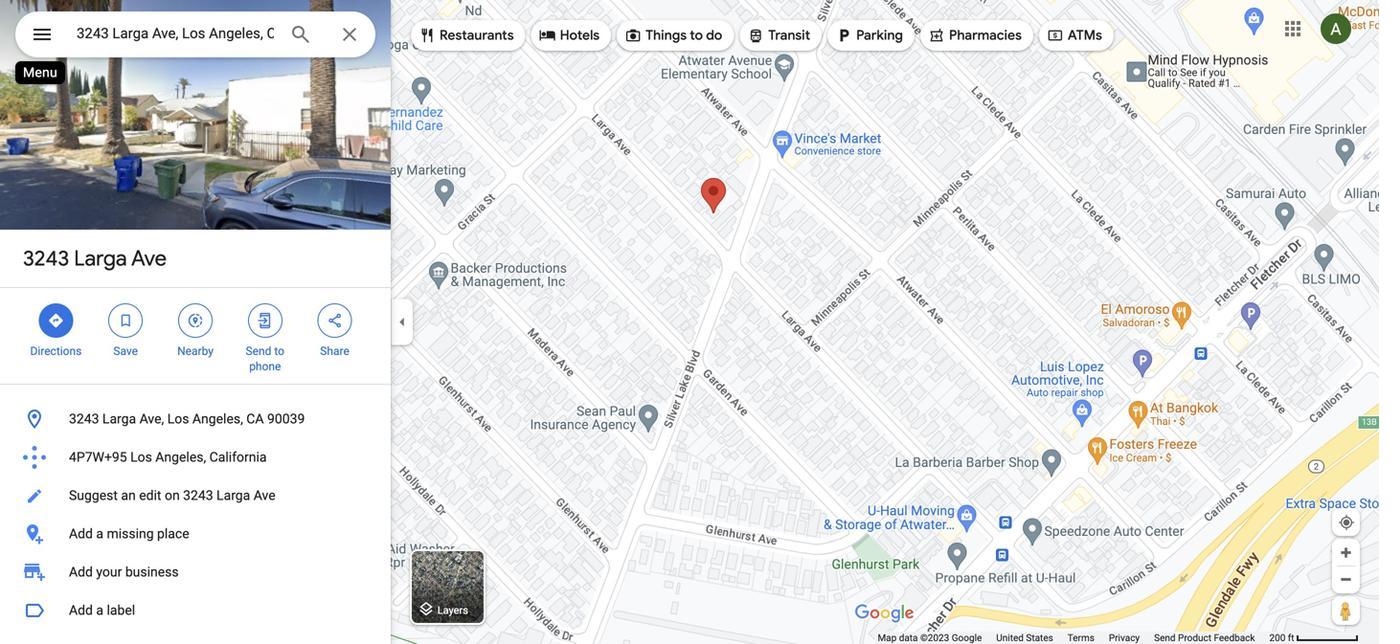 Task type: vqa. For each thing, say whether or not it's contained in the screenshot.
4.7 Stars image
no



Task type: locate. For each thing, give the bounding box(es) containing it.
3243
[[23, 245, 69, 272], [69, 412, 99, 427], [183, 488, 213, 504]]

0 horizontal spatial to
[[274, 345, 285, 358]]

map data ©2023 google
[[878, 633, 982, 644]]

save
[[113, 345, 138, 358]]

4p7w+95
[[69, 450, 127, 466]]


[[1047, 25, 1064, 46]]

1 add from the top
[[69, 526, 93, 542]]

angeles, down 3243 larga ave, los angeles, ca 90039
[[155, 450, 206, 466]]

1 vertical spatial 3243
[[69, 412, 99, 427]]

0 vertical spatial larga
[[74, 245, 127, 272]]

1 horizontal spatial to
[[690, 27, 703, 44]]

to inside send to phone
[[274, 345, 285, 358]]

on
[[165, 488, 180, 504]]

angeles,
[[192, 412, 243, 427], [155, 450, 206, 466]]

1 vertical spatial add
[[69, 565, 93, 581]]

200 ft
[[1270, 633, 1295, 644]]

1 vertical spatial larga
[[102, 412, 136, 427]]

larga up 
[[74, 245, 127, 272]]

1 vertical spatial ave
[[254, 488, 276, 504]]

none field inside 3243 larga ave, los angeles, ca 90039 field
[[77, 22, 274, 45]]

3243 right on at the bottom left
[[183, 488, 213, 504]]

 hotels
[[539, 25, 600, 46]]

0 vertical spatial los
[[167, 412, 189, 427]]

pharmacies
[[949, 27, 1022, 44]]

add a missing place button
[[0, 515, 391, 554]]

ave down california
[[254, 488, 276, 504]]

send left product
[[1155, 633, 1176, 644]]

footer containing map data ©2023 google
[[878, 632, 1270, 645]]


[[928, 25, 946, 46]]

larga
[[74, 245, 127, 272], [102, 412, 136, 427], [217, 488, 250, 504]]

a left missing at bottom
[[96, 526, 103, 542]]

google
[[952, 633, 982, 644]]

zoom out image
[[1339, 573, 1354, 587]]

to
[[690, 27, 703, 44], [274, 345, 285, 358]]

1 a from the top
[[96, 526, 103, 542]]

add a label
[[69, 603, 135, 619]]

0 vertical spatial add
[[69, 526, 93, 542]]

things
[[646, 27, 687, 44]]

200 ft button
[[1270, 633, 1360, 644]]

1 horizontal spatial send
[[1155, 633, 1176, 644]]

2 vertical spatial larga
[[217, 488, 250, 504]]

add left your
[[69, 565, 93, 581]]

None field
[[77, 22, 274, 45]]

angeles, left ca
[[192, 412, 243, 427]]


[[31, 21, 54, 48]]


[[419, 25, 436, 46]]

0 vertical spatial a
[[96, 526, 103, 542]]

larga for ave
[[74, 245, 127, 272]]

2 vertical spatial add
[[69, 603, 93, 619]]

send up phone
[[246, 345, 272, 358]]

a left label
[[96, 603, 103, 619]]


[[748, 25, 765, 46]]

3243 up 
[[23, 245, 69, 272]]

share
[[320, 345, 350, 358]]

california
[[210, 450, 267, 466]]

show your location image
[[1338, 515, 1356, 532]]

3243 larga ave
[[23, 245, 167, 272]]

your
[[96, 565, 122, 581]]

0 horizontal spatial los
[[130, 450, 152, 466]]

los right ave,
[[167, 412, 189, 427]]

larga for ave,
[[102, 412, 136, 427]]

 transit
[[748, 25, 811, 46]]

los
[[167, 412, 189, 427], [130, 450, 152, 466]]

ave up 
[[131, 245, 167, 272]]

0 vertical spatial to
[[690, 27, 703, 44]]

add a label button
[[0, 592, 391, 630]]

 parking
[[836, 25, 903, 46]]

hotels
[[560, 27, 600, 44]]

1 horizontal spatial los
[[167, 412, 189, 427]]

missing
[[107, 526, 154, 542]]

3 add from the top
[[69, 603, 93, 619]]

a for label
[[96, 603, 103, 619]]

directions
[[30, 345, 82, 358]]

ave,
[[140, 412, 164, 427]]

to up phone
[[274, 345, 285, 358]]

send inside send to phone
[[246, 345, 272, 358]]

1 vertical spatial to
[[274, 345, 285, 358]]

0 vertical spatial ave
[[131, 245, 167, 272]]

add
[[69, 526, 93, 542], [69, 565, 93, 581], [69, 603, 93, 619]]

send
[[246, 345, 272, 358], [1155, 633, 1176, 644]]

0 vertical spatial 3243
[[23, 245, 69, 272]]

4p7w+95 los angeles, california button
[[0, 439, 391, 477]]

ave
[[131, 245, 167, 272], [254, 488, 276, 504]]

add left label
[[69, 603, 93, 619]]


[[625, 25, 642, 46]]

0 vertical spatial angeles,
[[192, 412, 243, 427]]

larga left ave,
[[102, 412, 136, 427]]

send inside send product feedback button
[[1155, 633, 1176, 644]]

product
[[1178, 633, 1212, 644]]

 atms
[[1047, 25, 1103, 46]]

parking
[[857, 27, 903, 44]]

2 a from the top
[[96, 603, 103, 619]]

0 horizontal spatial send
[[246, 345, 272, 358]]

to left do
[[690, 27, 703, 44]]

united
[[997, 633, 1024, 644]]

3243 larga ave, los angeles, ca 90039 button
[[0, 400, 391, 439]]

add down suggest
[[69, 526, 93, 542]]

3243 up 4p7w+95
[[69, 412, 99, 427]]

1 vertical spatial send
[[1155, 633, 1176, 644]]

1 vertical spatial a
[[96, 603, 103, 619]]

3243 for 3243 larga ave
[[23, 245, 69, 272]]

1 horizontal spatial ave
[[254, 488, 276, 504]]

footer
[[878, 632, 1270, 645]]

larga down california
[[217, 488, 250, 504]]

2 add from the top
[[69, 565, 93, 581]]

send product feedback
[[1155, 633, 1256, 644]]

0 vertical spatial send
[[246, 345, 272, 358]]

terms button
[[1068, 632, 1095, 645]]

3243 larga ave main content
[[0, 0, 391, 645]]

google account: angela cha  
(angela.cha@adept.ai) image
[[1321, 14, 1352, 44]]

a
[[96, 526, 103, 542], [96, 603, 103, 619]]

add for add a missing place
[[69, 526, 93, 542]]

los up edit
[[130, 450, 152, 466]]



Task type: describe. For each thing, give the bounding box(es) containing it.
add for add your business
[[69, 565, 93, 581]]

 things to do
[[625, 25, 723, 46]]

an
[[121, 488, 136, 504]]


[[117, 310, 134, 332]]

nearby
[[177, 345, 214, 358]]

3243 larga ave, los angeles, ca 90039
[[69, 412, 305, 427]]

 pharmacies
[[928, 25, 1022, 46]]

200
[[1270, 633, 1286, 644]]

add a missing place
[[69, 526, 189, 542]]

terms
[[1068, 633, 1095, 644]]


[[836, 25, 853, 46]]

footer inside 'google maps' element
[[878, 632, 1270, 645]]

zoom in image
[[1339, 546, 1354, 560]]

atms
[[1068, 27, 1103, 44]]

ft
[[1288, 633, 1295, 644]]

3243 Larga Ave, Los Angeles, CA 90039 field
[[15, 11, 376, 57]]

label
[[107, 603, 135, 619]]

ave inside button
[[254, 488, 276, 504]]

transit
[[769, 27, 811, 44]]

business
[[125, 565, 179, 581]]

do
[[706, 27, 723, 44]]

90039
[[267, 412, 305, 427]]

ca
[[247, 412, 264, 427]]

a for missing
[[96, 526, 103, 542]]

©2023
[[921, 633, 950, 644]]


[[187, 310, 204, 332]]

edit
[[139, 488, 161, 504]]

 button
[[15, 11, 69, 61]]

send product feedback button
[[1155, 632, 1256, 645]]

layers
[[438, 605, 468, 617]]

to inside  things to do
[[690, 27, 703, 44]]

feedback
[[1214, 633, 1256, 644]]

map
[[878, 633, 897, 644]]

privacy button
[[1109, 632, 1140, 645]]

send for send to phone
[[246, 345, 272, 358]]

3243 for 3243 larga ave, los angeles, ca 90039
[[69, 412, 99, 427]]


[[326, 310, 344, 332]]

 search field
[[15, 11, 376, 61]]

united states button
[[997, 632, 1054, 645]]

2 vertical spatial 3243
[[183, 488, 213, 504]]

phone
[[249, 360, 281, 374]]

0 horizontal spatial ave
[[131, 245, 167, 272]]

google maps element
[[0, 0, 1380, 645]]

1 vertical spatial angeles,
[[155, 450, 206, 466]]


[[47, 310, 65, 332]]

 restaurants
[[419, 25, 514, 46]]

states
[[1027, 633, 1054, 644]]


[[539, 25, 556, 46]]

suggest
[[69, 488, 118, 504]]

restaurants
[[440, 27, 514, 44]]

privacy
[[1109, 633, 1140, 644]]

send to phone
[[246, 345, 285, 374]]

suggest an edit on 3243 larga ave
[[69, 488, 276, 504]]

actions for 3243 larga ave region
[[0, 288, 391, 384]]

4p7w+95 los angeles, california
[[69, 450, 267, 466]]

add your business link
[[0, 554, 391, 592]]


[[257, 310, 274, 332]]

send for send product feedback
[[1155, 633, 1176, 644]]

place
[[157, 526, 189, 542]]

1 vertical spatial los
[[130, 450, 152, 466]]

add for add a label
[[69, 603, 93, 619]]

data
[[899, 633, 918, 644]]

united states
[[997, 633, 1054, 644]]

add your business
[[69, 565, 179, 581]]

show street view coverage image
[[1333, 597, 1361, 626]]

suggest an edit on 3243 larga ave button
[[0, 477, 391, 515]]

collapse side panel image
[[392, 312, 413, 333]]



